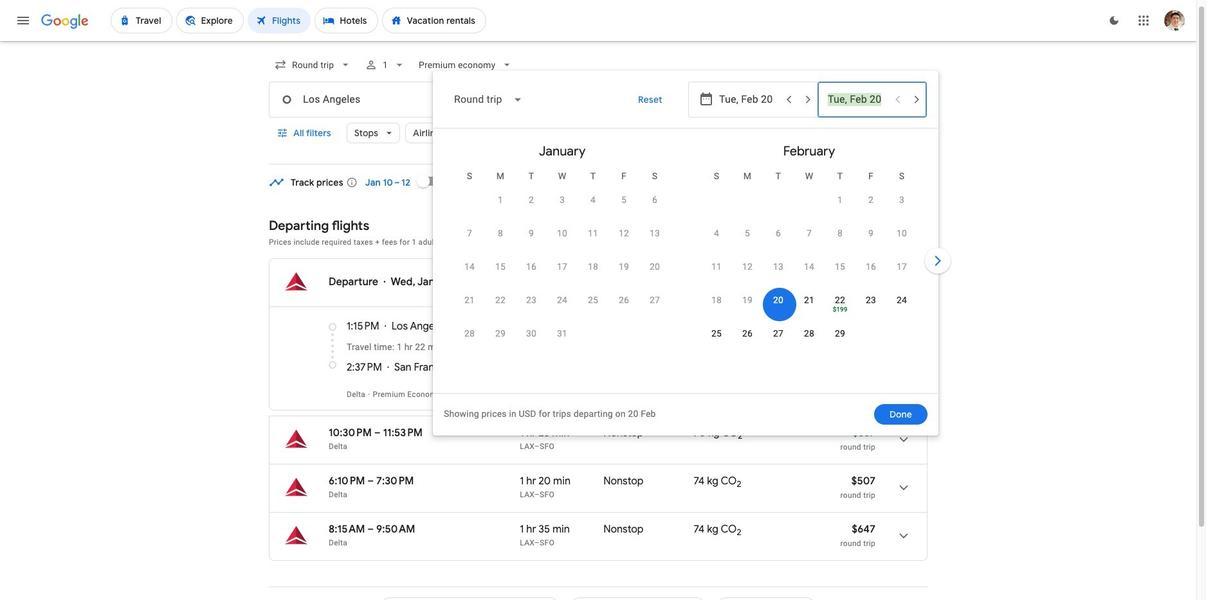 Task type: describe. For each thing, give the bounding box(es) containing it.
sun, feb 4 element
[[714, 227, 719, 240]]

Departure text field
[[719, 82, 778, 117]]

Departure time: 1:15 PM. text field
[[347, 320, 379, 333]]

row down tue, jan 23 element
[[454, 322, 578, 358]]

row up wed, feb 21 element
[[701, 255, 917, 291]]

tue, feb 6 element
[[776, 227, 781, 240]]

flight details. leaves los angeles international airport at 10:30 pm on wednesday, january 10 and arrives at san francisco international airport at 11:53 pm on wednesday, january 10. image
[[888, 425, 919, 455]]

Departure time: 8:15 AM. text field
[[329, 524, 365, 537]]

row up wed, feb 14 element
[[701, 221, 917, 258]]

mon, feb 26 element
[[742, 327, 753, 340]]

total duration 1 hr 23 min. element
[[520, 427, 604, 442]]

wed, jan 10 element
[[557, 227, 567, 240]]

wed, jan 3 element
[[560, 194, 565, 207]]

row up wed, jan 17 element
[[454, 221, 670, 258]]

tue, jan 16 element
[[526, 261, 537, 273]]

leaves los angeles international airport at 10:30 pm on wednesday, january 10 and arrives at san francisco international airport at 11:53 pm on wednesday, january 10. element
[[329, 427, 423, 440]]

sat, feb 24 element
[[897, 294, 907, 307]]

find the best price region
[[269, 166, 928, 208]]

mon, jan 29 element
[[495, 327, 506, 340]]

fri, jan 5 element
[[621, 194, 627, 207]]

thu, feb 22 element
[[835, 294, 845, 307]]

Arrival time: 2:37 PM. text field
[[347, 362, 382, 374]]

leaves los angeles international airport at 8:15 am on wednesday, january 10 and arrives at san francisco international airport at 9:50 am on wednesday, january 10. element
[[329, 524, 415, 537]]

wed, feb 14 element
[[804, 261, 815, 273]]

mon, jan 15 element
[[495, 261, 506, 273]]

sat, feb 3 element
[[899, 194, 905, 207]]

learn more about tracked prices image
[[346, 177, 358, 188]]

sun, feb 18 element
[[711, 294, 722, 307]]

Return text field
[[828, 82, 887, 117]]

Arrival time: 11:53 PM. text field
[[383, 427, 423, 440]]

swap origin and destination. image
[[466, 92, 481, 107]]

thu, feb 1 element
[[838, 194, 843, 207]]

row up wed, feb 28 element
[[701, 288, 917, 325]]

1 row group from the left
[[439, 134, 686, 389]]

row up the wed, jan 31 element
[[454, 288, 670, 325]]

sat, feb 17 element
[[897, 261, 907, 273]]

total duration 1 hr 20 min. element
[[520, 475, 604, 490]]

next image
[[923, 246, 953, 277]]

wed, jan 31 element
[[557, 327, 567, 340]]

wed, jan 24 element
[[557, 294, 567, 307]]

fri, feb 23 element
[[866, 294, 876, 307]]

fri, feb 16 element
[[866, 261, 876, 273]]

tue, feb 20, departure date. element
[[773, 294, 784, 307]]

tue, feb 27 element
[[773, 327, 784, 340]]

mon, jan 22 element
[[495, 294, 506, 307]]

total duration 1 hr 35 min. element
[[520, 524, 604, 538]]

mon, feb 5 element
[[745, 227, 750, 240]]

sat, jan 27 element
[[650, 294, 660, 307]]

fri, jan 19 element
[[619, 261, 629, 273]]

647 US dollars text field
[[852, 524, 876, 537]]

wed, jan 17 element
[[557, 261, 567, 273]]

367 US dollars text field
[[853, 427, 876, 440]]

mon, feb 12 element
[[742, 261, 753, 273]]

thu, jan 11 element
[[588, 227, 598, 240]]

sat, jan 6 element
[[652, 194, 658, 207]]

row up thu, jan 11 element
[[485, 183, 670, 225]]

leaves los angeles international airport at 6:10 pm on wednesday, january 10 and arrives at san francisco international airport at 7:30 pm on wednesday, january 10. element
[[329, 475, 414, 488]]

nonstop flight. element for total duration 1 hr 20 min. 'element'
[[604, 475, 644, 490]]

sun, jan 28 element
[[464, 327, 475, 340]]

sun, jan 7 element
[[467, 227, 472, 240]]

sat, jan 13 element
[[650, 227, 660, 240]]

sun, jan 14 element
[[464, 261, 475, 273]]

, 199 us dollars element
[[833, 307, 848, 313]]



Task type: vqa. For each thing, say whether or not it's contained in the screenshot.
the leftmost 29 linwood
no



Task type: locate. For each thing, give the bounding box(es) containing it.
main content
[[269, 166, 928, 572]]

row group
[[439, 134, 686, 389], [686, 134, 933, 389]]

fri, feb 9 element
[[868, 227, 874, 240]]

mon, feb 19 element
[[742, 294, 753, 307]]

nonstop flight. element for total duration 1 hr 35 min. element at the bottom
[[604, 524, 644, 538]]

Departure time: 6:10 PM. text field
[[329, 475, 365, 488]]

fri, feb 2 element
[[868, 194, 874, 207]]

Arrival time: 9:50 AM. text field
[[376, 524, 415, 537]]

grid
[[439, 134, 933, 401]]

wed, feb 21 element
[[804, 294, 815, 307]]

nonstop flight. element
[[604, 427, 644, 442], [604, 475, 644, 490], [604, 524, 644, 538]]

None text field
[[269, 82, 471, 118]]

367 US dollars text field
[[853, 270, 876, 282]]

wed, feb 7 element
[[807, 227, 812, 240]]

sun, feb 11 element
[[711, 261, 722, 273]]

Departure text field
[[719, 82, 778, 117]]

row down "tue, feb 20, departure date." element
[[701, 322, 856, 358]]

2 nonstop flight. element from the top
[[604, 475, 644, 490]]

fri, jan 26 element
[[619, 294, 629, 307]]

mon, jan 1 element
[[498, 194, 503, 207]]

1 nonstop flight. element from the top
[[604, 427, 644, 442]]

1 vertical spatial nonstop flight. element
[[604, 475, 644, 490]]

row up wed, jan 24 element
[[454, 255, 670, 291]]

sun, jan 21 element
[[464, 294, 475, 307]]

thu, feb 29 element
[[835, 327, 845, 340]]

sun, feb 25 element
[[711, 327, 722, 340]]

flight details. leaves los angeles international airport at 8:15 am on wednesday, january 10 and arrives at san francisco international airport at 9:50 am on wednesday, january 10. image
[[888, 521, 919, 552]]

wed, feb 28 element
[[804, 327, 815, 340]]

507 US dollars text field
[[851, 475, 876, 488]]

tue, jan 23 element
[[526, 294, 537, 307]]

tue, jan 9 element
[[529, 227, 534, 240]]

Departure time: 10:30 PM. text field
[[329, 427, 372, 440]]

thu, jan 25 element
[[588, 294, 598, 307]]

2 vertical spatial nonstop flight. element
[[604, 524, 644, 538]]

fri, jan 12 element
[[619, 227, 629, 240]]

Return text field
[[828, 82, 887, 117]]

None search field
[[269, 50, 953, 436]]

flight details. leaves los angeles international airport at 6:10 pm on wednesday, january 10 and arrives at san francisco international airport at 7:30 pm on wednesday, january 10. image
[[888, 473, 919, 504]]

tue, jan 2 element
[[529, 194, 534, 207]]

None field
[[269, 53, 357, 77], [414, 53, 519, 77], [444, 84, 533, 115], [269, 53, 357, 77], [414, 53, 519, 77], [444, 84, 533, 115]]

nonstop flight. element for total duration 1 hr 23 min. element
[[604, 427, 644, 442]]

thu, jan 18 element
[[588, 261, 598, 273]]

 image
[[443, 391, 445, 400]]

Arrival time: 7:30 PM. text field
[[376, 475, 414, 488]]

2 row group from the left
[[686, 134, 933, 389]]

0 vertical spatial nonstop flight. element
[[604, 427, 644, 442]]

tue, jan 30 element
[[526, 327, 537, 340]]

tue, feb 13 element
[[773, 261, 784, 273]]

thu, jan 4 element
[[591, 194, 596, 207]]

thu, feb 15 element
[[835, 261, 845, 273]]

thu, feb 8 element
[[838, 227, 843, 240]]

mon, jan 8 element
[[498, 227, 503, 240]]

sat, jan 20 element
[[650, 261, 660, 273]]

main menu image
[[15, 13, 31, 28]]

row up fri, feb 9 element
[[825, 183, 917, 225]]

change appearance image
[[1099, 5, 1130, 36]]

sat, feb 10 element
[[897, 227, 907, 240]]

row
[[485, 183, 670, 225], [825, 183, 917, 225], [454, 221, 670, 258], [701, 221, 917, 258], [454, 255, 670, 291], [701, 255, 917, 291], [454, 288, 670, 325], [701, 288, 917, 325], [454, 322, 578, 358], [701, 322, 856, 358]]

3 nonstop flight. element from the top
[[604, 524, 644, 538]]



